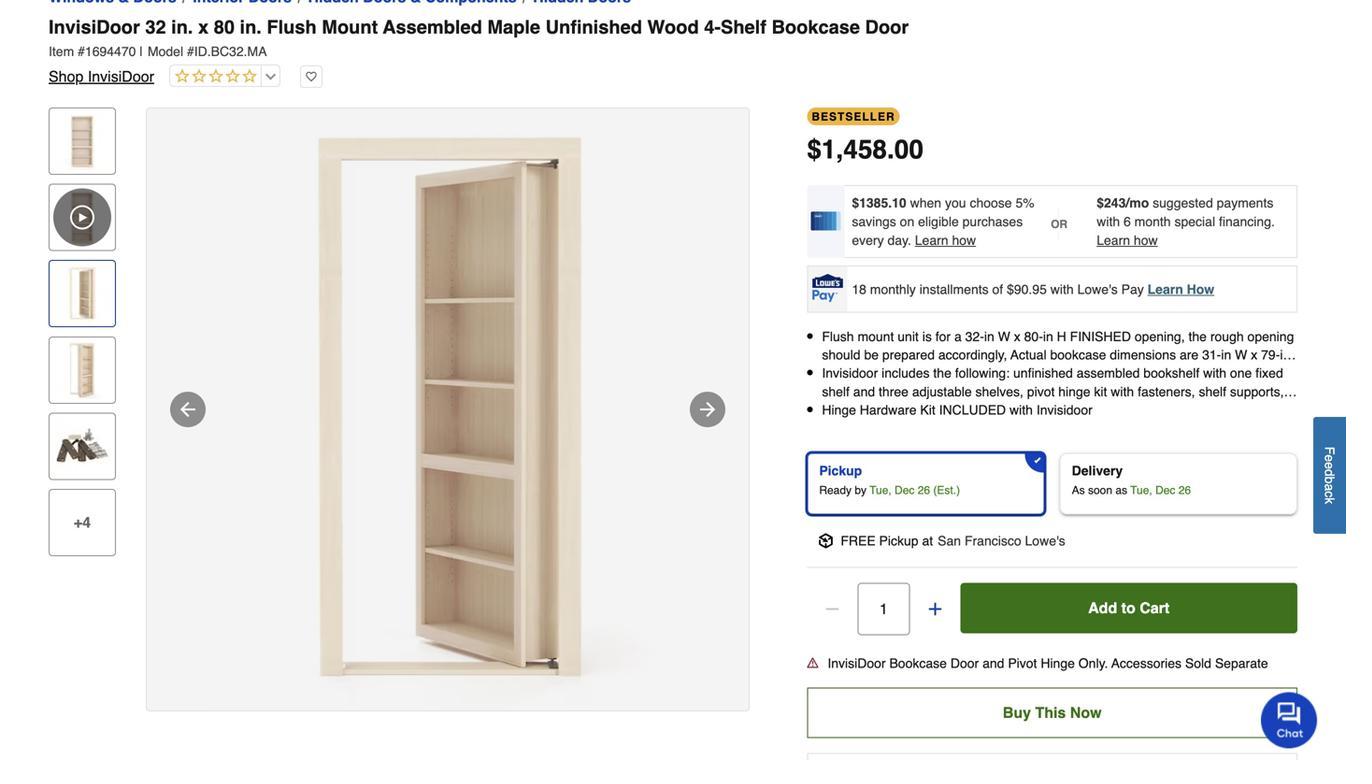 Task type: vqa. For each thing, say whether or not it's contained in the screenshot.
without
no



Task type: locate. For each thing, give the bounding box(es) containing it.
0 vertical spatial invisidoor
[[822, 366, 879, 381]]

invisidoor includes the following: unfinished assembled bookshelf with one fixed shelf and three adjustable shelves, pivot hinge kit with fasteners, shelf supports, support stop and instructions
[[822, 366, 1285, 418]]

tue,
[[870, 484, 892, 497], [1131, 484, 1153, 497]]

e up d
[[1323, 455, 1338, 462]]

0 vertical spatial flush
[[267, 16, 317, 38]]

of
[[993, 282, 1004, 297]]

0 vertical spatial pickup
[[820, 463, 863, 478]]

bookcase right shelf
[[772, 16, 860, 38]]

cart
[[1140, 600, 1170, 617]]

hinge
[[822, 403, 857, 418], [1041, 656, 1076, 671]]

tue, right as at the right bottom of page
[[1131, 484, 1153, 497]]

invisidoor  #id.bc32.ma - 2 image
[[147, 108, 749, 711]]

invisidoor
[[822, 366, 879, 381], [1037, 403, 1093, 418]]

0 horizontal spatial lowe's
[[1026, 534, 1066, 549]]

and down d
[[854, 384, 876, 399]]

invisidoor 32 in. x 80 in. flush mount assembled maple unfinished wood 4-shelf bookcase door item # 1694470 | model # id.bc32.ma
[[49, 16, 909, 59]]

# right the model
[[187, 44, 194, 59]]

0 vertical spatial a
[[955, 329, 962, 344]]

0 vertical spatial h
[[1058, 329, 1067, 344]]

$
[[807, 135, 822, 165]]

free pickup at san francisco lowe's
[[841, 534, 1066, 549]]

learn how link
[[1148, 282, 1215, 297]]

2 dec from the left
[[1156, 484, 1176, 497]]

0 horizontal spatial invisidoor
[[822, 366, 879, 381]]

1 horizontal spatial dec
[[1156, 484, 1176, 497]]

1 tue, from the left
[[870, 484, 892, 497]]

separate
[[1216, 656, 1269, 671]]

should
[[822, 348, 861, 363]]

door
[[866, 16, 909, 38], [951, 656, 979, 671]]

0 vertical spatial door
[[866, 16, 909, 38]]

invisidoor up 1694470
[[49, 16, 140, 38]]

hinge right pivot at the right bottom
[[1041, 656, 1076, 671]]

ready
[[820, 484, 852, 497]]

0 horizontal spatial bookcase
[[772, 16, 860, 38]]

invisidoor
[[49, 16, 140, 38], [88, 68, 154, 85], [828, 656, 886, 671]]

1 horizontal spatial 26
[[1179, 484, 1192, 497]]

as
[[1073, 484, 1086, 497]]

pickup left at
[[880, 534, 919, 549]]

1 horizontal spatial in.
[[240, 16, 262, 38]]

the inside flush mount unit is for a 32-in w x 80-in h finished opening, the rough opening should be prepared accordingly, actual bookcase dimensions are 31-in w x 79-in h x 8-in d
[[1189, 329, 1207, 344]]

hinge down 8-
[[822, 403, 857, 418]]

1 shelf from the left
[[822, 384, 850, 399]]

learn down 6
[[1097, 233, 1131, 248]]

how down month
[[1134, 233, 1159, 248]]

0 horizontal spatial flush
[[267, 16, 317, 38]]

1 vertical spatial the
[[934, 366, 952, 381]]

how
[[953, 233, 977, 248], [1134, 233, 1159, 248]]

x left 8-
[[836, 366, 842, 381]]

for
[[936, 329, 951, 344]]

0 horizontal spatial shelf
[[822, 384, 850, 399]]

8-
[[846, 366, 857, 381]]

0 horizontal spatial #
[[78, 44, 85, 59]]

lowes pay logo image
[[809, 274, 847, 302]]

1 e from the top
[[1323, 455, 1338, 462]]

bookcase down plus image
[[890, 656, 947, 671]]

26 right as at the right bottom of page
[[1179, 484, 1192, 497]]

supports,
[[1231, 384, 1285, 399]]

invisidoor bookcase door and pivot hinge only. accessories sold separate
[[828, 656, 1269, 671]]

instructions
[[924, 403, 990, 418]]

0 horizontal spatial hinge
[[822, 403, 857, 418]]

delivery as soon as tue, dec 26
[[1073, 463, 1192, 497]]

dec left "(est.)"
[[895, 484, 915, 497]]

e
[[1323, 455, 1338, 462], [1323, 462, 1338, 469]]

in. right the "80"
[[240, 16, 262, 38]]

#
[[78, 44, 85, 59], [187, 44, 194, 59]]

pickup ready by tue, dec 26 (est.)
[[820, 463, 961, 497]]

2 26 from the left
[[1179, 484, 1192, 497]]

a right for
[[955, 329, 962, 344]]

2 tue, from the left
[[1131, 484, 1153, 497]]

+4 button
[[49, 489, 116, 556]]

in down rough
[[1222, 348, 1232, 363]]

0 horizontal spatial dec
[[895, 484, 915, 497]]

a
[[955, 329, 962, 344], [1323, 484, 1338, 491]]

dec
[[895, 484, 915, 497], [1156, 484, 1176, 497]]

kit
[[921, 403, 936, 418]]

1 vertical spatial and
[[898, 403, 920, 418]]

w left '80-'
[[999, 329, 1011, 344]]

invisidoor for bookcase
[[828, 656, 886, 671]]

how inside button
[[953, 233, 977, 248]]

1 vertical spatial pickup
[[880, 534, 919, 549]]

$90.95
[[1007, 282, 1047, 297]]

a up k
[[1323, 484, 1338, 491]]

the up are
[[1189, 329, 1207, 344]]

1 horizontal spatial #
[[187, 44, 194, 59]]

add to cart
[[1089, 600, 1170, 617]]

choose
[[970, 195, 1013, 210]]

flush inside flush mount unit is for a 32-in w x 80-in h finished opening, the rough opening should be prepared accordingly, actual bookcase dimensions are 31-in w x 79-in h x 8-in d
[[822, 329, 854, 344]]

at
[[923, 534, 934, 549]]

fasteners,
[[1138, 384, 1196, 399]]

1 horizontal spatial learn how button
[[1097, 231, 1159, 250]]

2 # from the left
[[187, 44, 194, 59]]

0 horizontal spatial pickup
[[820, 463, 863, 478]]

h down should
[[822, 366, 832, 381]]

lowe's right francisco in the bottom right of the page
[[1026, 534, 1066, 549]]

flush
[[267, 16, 317, 38], [822, 329, 854, 344]]

0 vertical spatial hinge
[[822, 403, 857, 418]]

how down eligible
[[953, 233, 977, 248]]

0 horizontal spatial the
[[934, 366, 952, 381]]

learn how button
[[915, 231, 977, 250], [1097, 231, 1159, 250]]

0 horizontal spatial learn how button
[[915, 231, 977, 250]]

b
[[1323, 477, 1338, 484]]

soon
[[1089, 484, 1113, 497]]

and left kit
[[898, 403, 920, 418]]

pickup up ready
[[820, 463, 863, 478]]

arrow right image
[[697, 398, 719, 421]]

and left pivot at the right bottom
[[983, 656, 1005, 671]]

in up accordingly,
[[985, 329, 995, 344]]

0 horizontal spatial a
[[955, 329, 962, 344]]

invisidoor down should
[[822, 366, 879, 381]]

invisidoor down hinge
[[1037, 403, 1093, 418]]

2 learn how button from the left
[[1097, 231, 1159, 250]]

2 how from the left
[[1134, 233, 1159, 248]]

with right kit
[[1111, 384, 1135, 399]]

x inside invisidoor 32 in. x 80 in. flush mount assembled maple unfinished wood 4-shelf bookcase door item # 1694470 | model # id.bc32.ma
[[198, 16, 209, 38]]

1 horizontal spatial door
[[951, 656, 979, 671]]

1 vertical spatial a
[[1323, 484, 1338, 491]]

shelf up support
[[822, 384, 850, 399]]

1 vertical spatial h
[[822, 366, 832, 381]]

flush mount unit is for a 32-in w x 80-in h finished opening, the rough opening should be prepared accordingly, actual bookcase dimensions are 31-in w x 79-in h x 8-in d
[[822, 329, 1295, 381]]

x left the "80"
[[198, 16, 209, 38]]

x left '80-'
[[1015, 329, 1021, 344]]

x left 79-
[[1252, 348, 1258, 363]]

0 horizontal spatial w
[[999, 329, 1011, 344]]

accessories
[[1112, 656, 1182, 671]]

day.
[[888, 233, 912, 248]]

flush up should
[[822, 329, 854, 344]]

32
[[145, 16, 166, 38]]

1 horizontal spatial shelf
[[1200, 384, 1227, 399]]

1 vertical spatial bookcase
[[890, 656, 947, 671]]

tue, right by
[[870, 484, 892, 497]]

1 horizontal spatial and
[[898, 403, 920, 418]]

1 learn how button from the left
[[915, 231, 977, 250]]

arrow left image
[[177, 398, 199, 421]]

2 in. from the left
[[240, 16, 262, 38]]

eligible
[[919, 214, 959, 229]]

model
[[148, 44, 183, 59]]

the up "adjustable"
[[934, 366, 952, 381]]

invisidoor  #id.bc32.ma - thumbnail4 image
[[53, 418, 111, 476]]

1 horizontal spatial invisidoor
[[1037, 403, 1093, 418]]

hinge hardware kit included with invisidoor
[[822, 403, 1093, 418]]

in down opening at the right top of page
[[1281, 348, 1291, 363]]

lowe's
[[1078, 282, 1118, 297], [1026, 534, 1066, 549]]

1 horizontal spatial tue,
[[1131, 484, 1153, 497]]

item
[[49, 44, 74, 59]]

0 horizontal spatial how
[[953, 233, 977, 248]]

lowe's left pay at the right top of the page
[[1078, 282, 1118, 297]]

80-
[[1025, 329, 1044, 344]]

unfinished
[[546, 16, 643, 38]]

1 26 from the left
[[918, 484, 931, 497]]

learn down eligible
[[915, 233, 949, 248]]

1 horizontal spatial h
[[1058, 329, 1067, 344]]

invisidoor  #id.bc32.ma - thumbnail2 image
[[53, 265, 111, 323]]

h up bookcase
[[1058, 329, 1067, 344]]

2 horizontal spatial and
[[983, 656, 1005, 671]]

2 vertical spatial invisidoor
[[828, 656, 886, 671]]

with down pivot
[[1010, 403, 1034, 418]]

invisidoor right warning image
[[828, 656, 886, 671]]

shelf down '31-'
[[1200, 384, 1227, 399]]

invisidoor down 1694470
[[88, 68, 154, 85]]

0 vertical spatial bookcase
[[772, 16, 860, 38]]

26
[[918, 484, 931, 497], [1179, 484, 1192, 497]]

1 horizontal spatial hinge
[[1041, 656, 1076, 671]]

flush up heart outline icon
[[267, 16, 317, 38]]

option group containing pickup
[[800, 446, 1306, 522]]

0 vertical spatial the
[[1189, 329, 1207, 344]]

x
[[198, 16, 209, 38], [1015, 329, 1021, 344], [1252, 348, 1258, 363], [836, 366, 842, 381]]

delivery
[[1073, 463, 1123, 478]]

item number 1 6 9 4 4 7 0 and model number i d . b c 3 2 . m a element
[[49, 42, 1298, 61]]

learn how button down eligible
[[915, 231, 977, 250]]

w up one
[[1236, 348, 1248, 363]]

minus image
[[823, 600, 842, 619]]

2 e from the top
[[1323, 462, 1338, 469]]

dec inside delivery as soon as tue, dec 26
[[1156, 484, 1176, 497]]

a inside flush mount unit is for a 32-in w x 80-in h finished opening, the rough opening should be prepared accordingly, actual bookcase dimensions are 31-in w x 79-in h x 8-in d
[[955, 329, 962, 344]]

0 vertical spatial lowe's
[[1078, 282, 1118, 297]]

accordingly,
[[939, 348, 1008, 363]]

with left 6
[[1097, 214, 1121, 229]]

+4
[[74, 514, 91, 531]]

in.
[[171, 16, 193, 38], [240, 16, 262, 38]]

pickup image
[[819, 534, 834, 549]]

support
[[822, 403, 866, 418]]

26 left "(est.)"
[[918, 484, 931, 497]]

1 dec from the left
[[895, 484, 915, 497]]

1 horizontal spatial flush
[[822, 329, 854, 344]]

dec inside pickup ready by tue, dec 26 (est.)
[[895, 484, 915, 497]]

dec right as at the right bottom of page
[[1156, 484, 1176, 497]]

0 horizontal spatial in.
[[171, 16, 193, 38]]

or
[[1051, 218, 1068, 231]]

0 horizontal spatial 26
[[918, 484, 931, 497]]

1 horizontal spatial how
[[1134, 233, 1159, 248]]

suggested
[[1153, 195, 1214, 210]]

option group
[[800, 446, 1306, 522]]

bestseller
[[812, 110, 896, 123]]

shelves,
[[976, 384, 1024, 399]]

1 horizontal spatial a
[[1323, 484, 1338, 491]]

e up b
[[1323, 462, 1338, 469]]

tue, inside delivery as soon as tue, dec 26
[[1131, 484, 1153, 497]]

the inside invisidoor includes the following: unfinished assembled bookshelf with one fixed shelf and three adjustable shelves, pivot hinge kit with fasteners, shelf supports, support stop and instructions
[[934, 366, 952, 381]]

0 horizontal spatial door
[[866, 16, 909, 38]]

0 horizontal spatial tue,
[[870, 484, 892, 497]]

1 horizontal spatial learn
[[1097, 233, 1131, 248]]

a inside button
[[1323, 484, 1338, 491]]

k
[[1323, 498, 1338, 504]]

in. right 32 at the left of page
[[171, 16, 193, 38]]

is
[[923, 329, 932, 344]]

1 how from the left
[[953, 233, 977, 248]]

# right item
[[78, 44, 85, 59]]

learn how button for $243/mo
[[1097, 231, 1159, 250]]

00
[[895, 135, 924, 165]]

how
[[1188, 282, 1215, 297]]

pivot
[[1028, 384, 1055, 399]]

1 vertical spatial flush
[[822, 329, 854, 344]]

0 horizontal spatial and
[[854, 384, 876, 399]]

w
[[999, 329, 1011, 344], [1236, 348, 1248, 363]]

rough
[[1211, 329, 1245, 344]]

pickup
[[820, 463, 863, 478], [880, 534, 919, 549]]

learn right pay at the right top of the page
[[1148, 282, 1184, 297]]

(est.)
[[934, 484, 961, 497]]

$ 1,458 . 00
[[807, 135, 924, 165]]

invisidoor for 32
[[49, 16, 140, 38]]

learn how button down 6
[[1097, 231, 1159, 250]]

1 horizontal spatial w
[[1236, 348, 1248, 363]]

invisidoor inside invisidoor includes the following: unfinished assembled bookshelf with one fixed shelf and three adjustable shelves, pivot hinge kit with fasteners, shelf supports, support stop and instructions
[[822, 366, 879, 381]]

invisidoor inside invisidoor 32 in. x 80 in. flush mount assembled maple unfinished wood 4-shelf bookcase door item # 1694470 | model # id.bc32.ma
[[49, 16, 140, 38]]

warning image
[[807, 658, 819, 669]]

1 vertical spatial lowe's
[[1026, 534, 1066, 549]]

0 vertical spatial invisidoor
[[49, 16, 140, 38]]

1 horizontal spatial the
[[1189, 329, 1207, 344]]



Task type: describe. For each thing, give the bounding box(es) containing it.
4-
[[705, 16, 721, 38]]

heart outline image
[[300, 65, 323, 88]]

bookcase inside invisidoor 32 in. x 80 in. flush mount assembled maple unfinished wood 4-shelf bookcase door item # 1694470 | model # id.bc32.ma
[[772, 16, 860, 38]]

tue, inside pickup ready by tue, dec 26 (est.)
[[870, 484, 892, 497]]

stop
[[870, 403, 895, 418]]

0 vertical spatial w
[[999, 329, 1011, 344]]

chat invite button image
[[1262, 692, 1319, 749]]

unfinished
[[1014, 366, 1074, 381]]

payments
[[1217, 195, 1274, 210]]

|
[[140, 44, 143, 59]]

5%
[[1016, 195, 1035, 210]]

unit
[[898, 329, 919, 344]]

1 vertical spatial invisidoor
[[1037, 403, 1093, 418]]

learn how
[[915, 233, 977, 248]]

80
[[214, 16, 235, 38]]

how inside the "suggested payments with 6 month special financing. learn how"
[[1134, 233, 1159, 248]]

invisidoor  #id.bc32.ma - thumbnail image
[[53, 112, 111, 170]]

pay
[[1122, 282, 1145, 297]]

add to cart button
[[961, 583, 1298, 634]]

add
[[1089, 600, 1118, 617]]

dimensions
[[1110, 348, 1177, 363]]

bookcase
[[1051, 348, 1107, 363]]

Stepper number input field with increment and decrement buttons number field
[[858, 583, 910, 636]]

pivot
[[1009, 656, 1038, 671]]

every
[[852, 233, 884, 248]]

assembled
[[1077, 366, 1141, 381]]

1694470
[[85, 44, 136, 59]]

1 vertical spatial w
[[1236, 348, 1248, 363]]

wood
[[648, 16, 699, 38]]

a for b
[[1323, 484, 1338, 491]]

$243/mo
[[1097, 195, 1150, 210]]

$1385.10
[[852, 195, 907, 210]]

three
[[879, 384, 909, 399]]

a for for
[[955, 329, 962, 344]]

1 vertical spatial door
[[951, 656, 979, 671]]

opening
[[1248, 329, 1295, 344]]

31-
[[1203, 348, 1222, 363]]

learn inside the "suggested payments with 6 month special financing. learn how"
[[1097, 233, 1131, 248]]

1 # from the left
[[78, 44, 85, 59]]

with down '31-'
[[1204, 366, 1227, 381]]

when you choose 5% savings on eligible purchases every day.
[[852, 195, 1035, 248]]

f e e d b a c k
[[1323, 447, 1338, 504]]

when
[[911, 195, 942, 210]]

c
[[1323, 491, 1338, 498]]

on
[[900, 214, 915, 229]]

18
[[852, 282, 867, 297]]

shelf
[[721, 16, 767, 38]]

financing.
[[1220, 214, 1276, 229]]

adjustable
[[913, 384, 972, 399]]

includes
[[882, 366, 930, 381]]

door inside invisidoor 32 in. x 80 in. flush mount assembled maple unfinished wood 4-shelf bookcase door item # 1694470 | model # id.bc32.ma
[[866, 16, 909, 38]]

2 vertical spatial and
[[983, 656, 1005, 671]]

fixed
[[1256, 366, 1284, 381]]

buy this now
[[1003, 704, 1102, 722]]

suggested payments with 6 month special financing. learn how
[[1097, 195, 1276, 248]]

mount
[[322, 16, 378, 38]]

with inside the "suggested payments with 6 month special financing. learn how"
[[1097, 214, 1121, 229]]

0 horizontal spatial learn
[[915, 233, 949, 248]]

d
[[871, 366, 881, 381]]

opening,
[[1135, 329, 1186, 344]]

purchases
[[963, 214, 1023, 229]]

san
[[938, 534, 962, 549]]

in up actual
[[1044, 329, 1054, 344]]

actual
[[1011, 348, 1047, 363]]

free
[[841, 534, 876, 549]]

1 in. from the left
[[171, 16, 193, 38]]

26 inside delivery as soon as tue, dec 26
[[1179, 484, 1192, 497]]

plus image
[[926, 600, 945, 619]]

flush inside invisidoor 32 in. x 80 in. flush mount assembled maple unfinished wood 4-shelf bookcase door item # 1694470 | model # id.bc32.ma
[[267, 16, 317, 38]]

zero stars image
[[170, 68, 257, 86]]

1 horizontal spatial lowe's
[[1078, 282, 1118, 297]]

with right $90.95
[[1051, 282, 1074, 297]]

month
[[1135, 214, 1172, 229]]

1 vertical spatial invisidoor
[[88, 68, 154, 85]]

hardware
[[860, 403, 917, 418]]

you
[[946, 195, 967, 210]]

0 horizontal spatial h
[[822, 366, 832, 381]]

1 vertical spatial hinge
[[1041, 656, 1076, 671]]

id.bc32.ma
[[194, 44, 267, 59]]

79-
[[1262, 348, 1281, 363]]

as
[[1116, 484, 1128, 497]]

only.
[[1079, 656, 1109, 671]]

2 horizontal spatial learn
[[1148, 282, 1184, 297]]

special
[[1175, 214, 1216, 229]]

finished
[[1071, 329, 1132, 344]]

buy this now button
[[807, 688, 1298, 738]]

this
[[1036, 704, 1067, 722]]

assembled
[[383, 16, 482, 38]]

pickup inside pickup ready by tue, dec 26 (est.)
[[820, 463, 863, 478]]

2 shelf from the left
[[1200, 384, 1227, 399]]

installments
[[920, 282, 989, 297]]

.
[[888, 135, 895, 165]]

francisco
[[965, 534, 1022, 549]]

1 horizontal spatial pickup
[[880, 534, 919, 549]]

monthly
[[871, 282, 916, 297]]

26 inside pickup ready by tue, dec 26 (est.)
[[918, 484, 931, 497]]

6
[[1124, 214, 1132, 229]]

in left d
[[857, 366, 868, 381]]

0 vertical spatial and
[[854, 384, 876, 399]]

savings
[[852, 214, 897, 229]]

prepared
[[883, 348, 935, 363]]

1 horizontal spatial bookcase
[[890, 656, 947, 671]]

32-
[[966, 329, 985, 344]]

shop
[[49, 68, 84, 85]]

sold
[[1186, 656, 1212, 671]]

invisidoor  #id.bc32.ma - thumbnail3 image
[[53, 341, 111, 399]]

shop invisidoor
[[49, 68, 154, 85]]

learn how button for $1385.10
[[915, 231, 977, 250]]

are
[[1180, 348, 1199, 363]]

hinge
[[1059, 384, 1091, 399]]

f e e d b a c k button
[[1314, 417, 1347, 534]]



